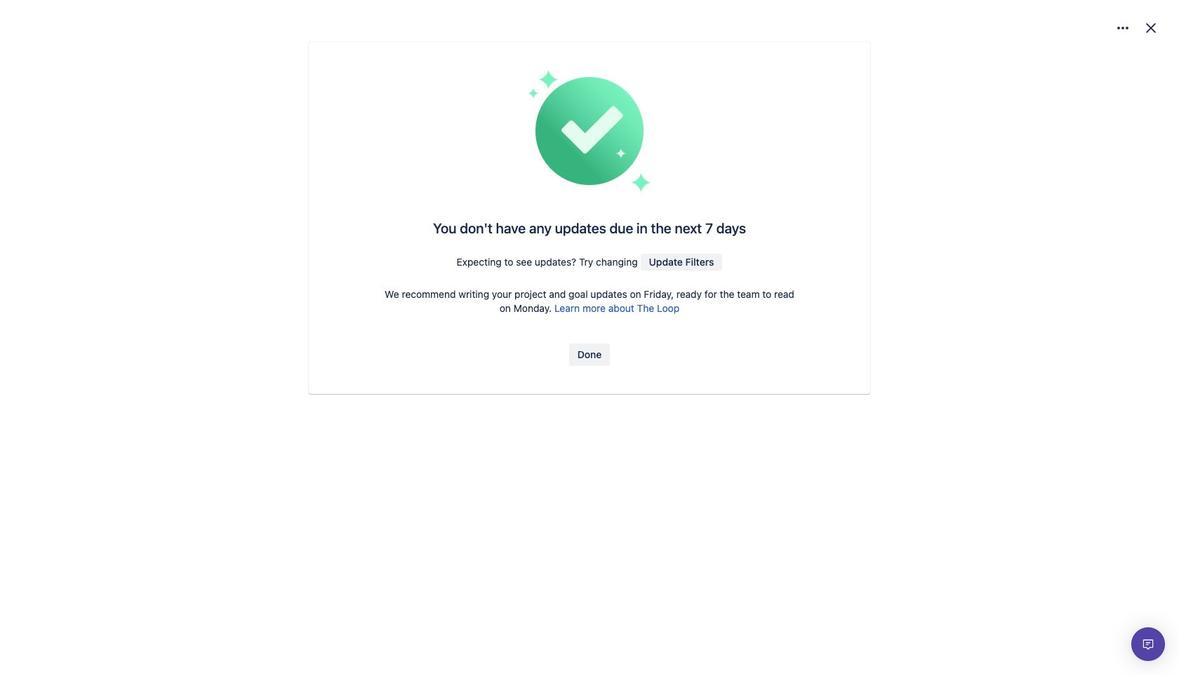 Task type: describe. For each thing, give the bounding box(es) containing it.
settings image
[[1115, 20, 1132, 37]]

Search field
[[887, 8, 1028, 31]]

open intercom messenger image
[[1140, 637, 1157, 654]]



Task type: locate. For each thing, give the bounding box(es) containing it.
close image
[[1143, 20, 1160, 37]]



Task type: vqa. For each thing, say whether or not it's contained in the screenshot.
'updates' in Goal updates LINK
no



